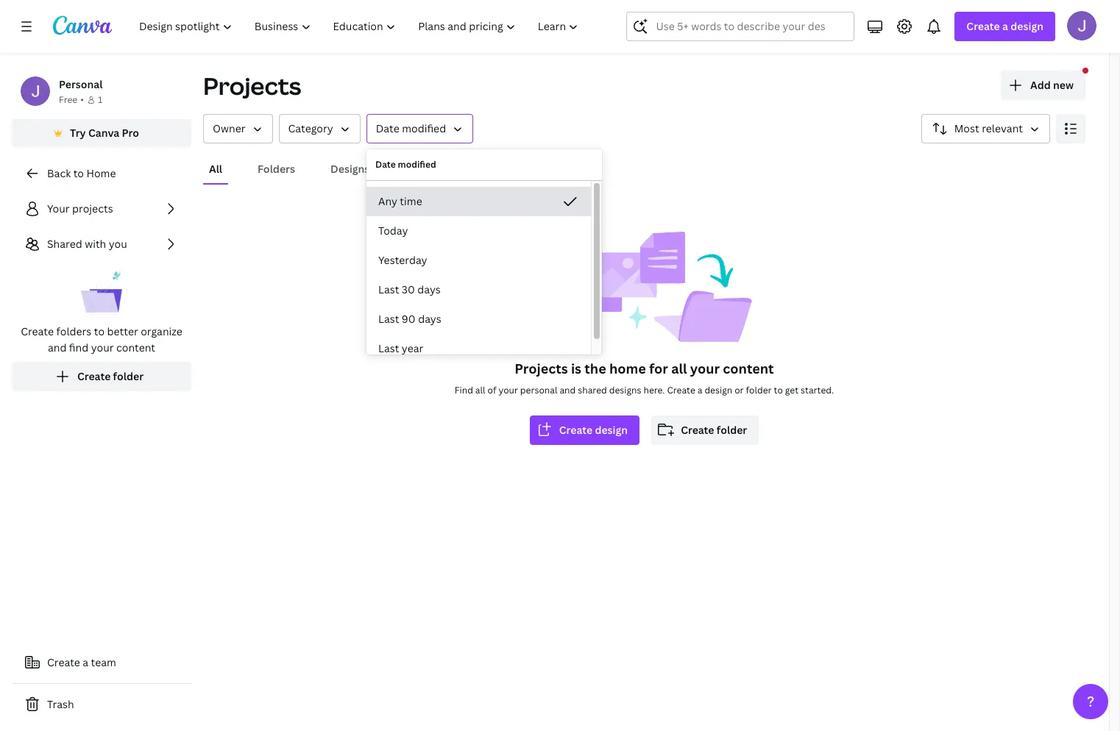 Task type: describe. For each thing, give the bounding box(es) containing it.
images
[[405, 162, 441, 176]]

trash link
[[12, 690, 191, 720]]

folder inside projects is the home for all your content find all of your personal and shared designs here. create a design or folder to get started.
[[746, 384, 772, 397]]

all button
[[203, 155, 228, 183]]

better
[[107, 325, 138, 339]]

free
[[59, 93, 77, 106]]

designs
[[331, 162, 370, 176]]

canva
[[88, 126, 119, 140]]

home
[[86, 166, 116, 180]]

create inside create folders to better organize and find your content
[[21, 325, 54, 339]]

last for last 30 days
[[378, 283, 399, 297]]

last 30 days option
[[367, 275, 591, 305]]

content inside projects is the home for all your content find all of your personal and shared designs here. create a design or folder to get started.
[[723, 360, 774, 378]]

0 horizontal spatial create folder
[[77, 370, 144, 383]]

create inside projects is the home for all your content find all of your personal and shared designs here. create a design or folder to get started.
[[667, 384, 695, 397]]

last 30 days button
[[367, 275, 591, 305]]

relevant
[[982, 121, 1023, 135]]

last for last 90 days
[[378, 312, 399, 326]]

Search search field
[[656, 13, 825, 40]]

create inside create a team button
[[47, 656, 80, 670]]

create a team button
[[12, 648, 191, 678]]

last 90 days
[[378, 312, 441, 326]]

back to home link
[[12, 159, 191, 188]]

days for last 30 days
[[418, 283, 441, 297]]

with
[[85, 237, 106, 251]]

most relevant
[[954, 121, 1023, 135]]

here.
[[644, 384, 665, 397]]

list containing your projects
[[12, 194, 191, 392]]

add
[[1030, 78, 1051, 92]]

yesterday
[[378, 253, 427, 267]]

create a design
[[967, 19, 1044, 33]]

to inside create folders to better organize and find your content
[[94, 325, 105, 339]]

modified inside "date modified" button
[[402, 121, 446, 135]]

2 date from the top
[[375, 158, 396, 171]]

jacob simon image
[[1067, 11, 1097, 40]]

shared with you link
[[12, 230, 191, 259]]

get
[[785, 384, 799, 397]]

last year option
[[367, 334, 591, 364]]

folders button
[[252, 155, 301, 183]]

design inside dropdown button
[[1011, 19, 1044, 33]]

0 vertical spatial to
[[73, 166, 84, 180]]

date inside button
[[376, 121, 399, 135]]

list box containing any time
[[367, 187, 591, 364]]

most
[[954, 121, 980, 135]]

folder for leftmost the 'create folder' button
[[113, 370, 144, 383]]

any
[[378, 194, 397, 208]]

Owner button
[[203, 114, 273, 144]]

last 30 days
[[378, 283, 441, 297]]

folders
[[56, 325, 92, 339]]

content inside create folders to better organize and find your content
[[116, 341, 155, 355]]

back
[[47, 166, 71, 180]]

add new button
[[1001, 71, 1086, 100]]

create a design button
[[955, 12, 1056, 41]]

Category button
[[279, 114, 360, 144]]

category
[[288, 121, 333, 135]]

try canva pro
[[70, 126, 139, 140]]

designs
[[609, 384, 641, 397]]

any time
[[378, 194, 422, 208]]

shared with you
[[47, 237, 127, 251]]

you
[[109, 237, 127, 251]]

last 90 days option
[[367, 305, 591, 334]]

free •
[[59, 93, 84, 106]]

projects for projects is the home for all your content find all of your personal and shared designs here. create a design or folder to get started.
[[515, 360, 568, 378]]

today button
[[367, 216, 591, 246]]



Task type: locate. For each thing, give the bounding box(es) containing it.
list box
[[367, 187, 591, 364]]

Sort by button
[[921, 114, 1050, 144]]

1 vertical spatial create folder
[[681, 423, 747, 437]]

all right for at the right of the page
[[671, 360, 687, 378]]

all
[[209, 162, 222, 176]]

year
[[402, 342, 423, 356]]

shared
[[578, 384, 607, 397]]

find
[[69, 341, 89, 355]]

1 horizontal spatial design
[[705, 384, 733, 397]]

0 vertical spatial last
[[378, 283, 399, 297]]

days inside the last 90 days button
[[418, 312, 441, 326]]

1 date modified from the top
[[376, 121, 446, 135]]

0 vertical spatial design
[[1011, 19, 1044, 33]]

today
[[378, 224, 408, 238]]

2 horizontal spatial a
[[1003, 19, 1008, 33]]

1 vertical spatial to
[[94, 325, 105, 339]]

0 horizontal spatial projects
[[203, 70, 301, 102]]

1 vertical spatial days
[[418, 312, 441, 326]]

team
[[91, 656, 116, 670]]

1 vertical spatial your
[[690, 360, 720, 378]]

days
[[418, 283, 441, 297], [418, 312, 441, 326]]

trash
[[47, 698, 74, 712]]

2 vertical spatial a
[[83, 656, 88, 670]]

date modified up "images"
[[376, 121, 446, 135]]

2 horizontal spatial design
[[1011, 19, 1044, 33]]

1 vertical spatial all
[[475, 384, 485, 397]]

design down designs
[[595, 423, 628, 437]]

folder inside list
[[113, 370, 144, 383]]

folders
[[258, 162, 295, 176]]

folder down or
[[717, 423, 747, 437]]

your right the of
[[499, 384, 518, 397]]

0 horizontal spatial content
[[116, 341, 155, 355]]

create design
[[559, 423, 628, 437]]

design inside projects is the home for all your content find all of your personal and shared designs here. create a design or folder to get started.
[[705, 384, 733, 397]]

owner
[[213, 121, 245, 135]]

1 vertical spatial create folder button
[[652, 416, 759, 445]]

1 date from the top
[[376, 121, 399, 135]]

2 vertical spatial folder
[[717, 423, 747, 437]]

today option
[[367, 216, 591, 246]]

list
[[12, 194, 191, 392]]

create folder button down find
[[12, 362, 191, 392]]

projects for projects
[[203, 70, 301, 102]]

•
[[80, 93, 84, 106]]

create a team
[[47, 656, 116, 670]]

0 vertical spatial days
[[418, 283, 441, 297]]

your right find
[[91, 341, 114, 355]]

1 horizontal spatial projects
[[515, 360, 568, 378]]

1 horizontal spatial a
[[698, 384, 703, 397]]

0 vertical spatial projects
[[203, 70, 301, 102]]

1 last from the top
[[378, 283, 399, 297]]

2 vertical spatial last
[[378, 342, 399, 356]]

a left or
[[698, 384, 703, 397]]

try
[[70, 126, 86, 140]]

1 horizontal spatial your
[[499, 384, 518, 397]]

create
[[967, 19, 1000, 33], [21, 325, 54, 339], [77, 370, 111, 383], [667, 384, 695, 397], [559, 423, 593, 437], [681, 423, 714, 437], [47, 656, 80, 670]]

1 vertical spatial design
[[705, 384, 733, 397]]

any time button
[[367, 187, 591, 216]]

1 vertical spatial content
[[723, 360, 774, 378]]

0 vertical spatial date modified
[[376, 121, 446, 135]]

0 vertical spatial create folder button
[[12, 362, 191, 392]]

is
[[571, 360, 582, 378]]

to left better in the top of the page
[[94, 325, 105, 339]]

date modified
[[376, 121, 446, 135], [375, 158, 436, 171]]

0 vertical spatial folder
[[113, 370, 144, 383]]

0 vertical spatial date
[[376, 121, 399, 135]]

1 horizontal spatial create folder
[[681, 423, 747, 437]]

last left 30
[[378, 283, 399, 297]]

0 horizontal spatial to
[[73, 166, 84, 180]]

days right 90
[[418, 312, 441, 326]]

2 vertical spatial design
[[595, 423, 628, 437]]

designs button
[[325, 155, 376, 183]]

last
[[378, 283, 399, 297], [378, 312, 399, 326], [378, 342, 399, 356]]

yesterday option
[[367, 246, 591, 275]]

your
[[47, 202, 70, 216]]

create folder down or
[[681, 423, 747, 437]]

shared
[[47, 237, 82, 251]]

your inside create folders to better organize and find your content
[[91, 341, 114, 355]]

to left get
[[774, 384, 783, 397]]

0 vertical spatial and
[[48, 341, 67, 355]]

a
[[1003, 19, 1008, 33], [698, 384, 703, 397], [83, 656, 88, 670]]

create folder down create folders to better organize and find your content
[[77, 370, 144, 383]]

personal
[[520, 384, 558, 397]]

modified
[[402, 121, 446, 135], [398, 158, 436, 171]]

1 horizontal spatial create folder button
[[652, 416, 759, 445]]

1 horizontal spatial all
[[671, 360, 687, 378]]

the
[[585, 360, 606, 378]]

date up images 'button' at top
[[376, 121, 399, 135]]

create folder button down or
[[652, 416, 759, 445]]

days inside last 30 days 'button'
[[418, 283, 441, 297]]

content down better in the top of the page
[[116, 341, 155, 355]]

Date modified button
[[366, 114, 473, 144]]

projects is the home for all your content find all of your personal and shared designs here. create a design or folder to get started.
[[455, 360, 834, 397]]

create inside create a design dropdown button
[[967, 19, 1000, 33]]

0 horizontal spatial all
[[475, 384, 485, 397]]

create folder button
[[12, 362, 191, 392], [652, 416, 759, 445]]

None search field
[[627, 12, 855, 41]]

3 last from the top
[[378, 342, 399, 356]]

any time option
[[367, 187, 591, 216]]

last inside option
[[378, 312, 399, 326]]

1 vertical spatial date modified
[[375, 158, 436, 171]]

create folder
[[77, 370, 144, 383], [681, 423, 747, 437]]

projects inside projects is the home for all your content find all of your personal and shared designs here. create a design or folder to get started.
[[515, 360, 568, 378]]

last inside 'button'
[[378, 283, 399, 297]]

1 vertical spatial date
[[375, 158, 396, 171]]

new
[[1053, 78, 1074, 92]]

date modified inside button
[[376, 121, 446, 135]]

30
[[402, 283, 415, 297]]

projects
[[72, 202, 113, 216]]

started.
[[801, 384, 834, 397]]

0 horizontal spatial your
[[91, 341, 114, 355]]

folder right or
[[746, 384, 772, 397]]

0 vertical spatial content
[[116, 341, 155, 355]]

all
[[671, 360, 687, 378], [475, 384, 485, 397]]

days for last 90 days
[[418, 312, 441, 326]]

create folders to better organize and find your content
[[21, 325, 182, 355]]

all left the of
[[475, 384, 485, 397]]

2 date modified from the top
[[375, 158, 436, 171]]

1 vertical spatial modified
[[398, 158, 436, 171]]

90
[[402, 312, 416, 326]]

to inside projects is the home for all your content find all of your personal and shared designs here. create a design or folder to get started.
[[774, 384, 783, 397]]

last 90 days button
[[367, 305, 591, 334]]

0 vertical spatial create folder
[[77, 370, 144, 383]]

and down is
[[560, 384, 576, 397]]

date
[[376, 121, 399, 135], [375, 158, 396, 171]]

find
[[455, 384, 473, 397]]

date right designs
[[375, 158, 396, 171]]

0 horizontal spatial and
[[48, 341, 67, 355]]

your
[[91, 341, 114, 355], [690, 360, 720, 378], [499, 384, 518, 397]]

create design button
[[530, 416, 640, 445]]

your projects link
[[12, 194, 191, 224]]

last left 90
[[378, 312, 399, 326]]

a left team
[[83, 656, 88, 670]]

a inside dropdown button
[[1003, 19, 1008, 33]]

2 last from the top
[[378, 312, 399, 326]]

time
[[400, 194, 422, 208]]

2 vertical spatial to
[[774, 384, 783, 397]]

for
[[649, 360, 668, 378]]

last year button
[[367, 334, 591, 364]]

pro
[[122, 126, 139, 140]]

last for last year
[[378, 342, 399, 356]]

0 horizontal spatial design
[[595, 423, 628, 437]]

a for design
[[1003, 19, 1008, 33]]

0 vertical spatial modified
[[402, 121, 446, 135]]

1 vertical spatial last
[[378, 312, 399, 326]]

folder down better in the top of the page
[[113, 370, 144, 383]]

and
[[48, 341, 67, 355], [560, 384, 576, 397]]

of
[[488, 384, 497, 397]]

and left find
[[48, 341, 67, 355]]

2 horizontal spatial your
[[690, 360, 720, 378]]

and inside create folders to better organize and find your content
[[48, 341, 67, 355]]

1
[[98, 93, 103, 106]]

personal
[[59, 77, 103, 91]]

0 vertical spatial your
[[91, 341, 114, 355]]

last left year
[[378, 342, 399, 356]]

date modified up "time"
[[375, 158, 436, 171]]

your projects
[[47, 202, 113, 216]]

back to home
[[47, 166, 116, 180]]

organize
[[141, 325, 182, 339]]

0 horizontal spatial a
[[83, 656, 88, 670]]

top level navigation element
[[130, 12, 591, 41]]

to
[[73, 166, 84, 180], [94, 325, 105, 339], [774, 384, 783, 397]]

images button
[[399, 155, 446, 183]]

add new
[[1030, 78, 1074, 92]]

design inside button
[[595, 423, 628, 437]]

a up add new dropdown button
[[1003, 19, 1008, 33]]

a inside projects is the home for all your content find all of your personal and shared designs here. create a design or folder to get started.
[[698, 384, 703, 397]]

folder for the right the 'create folder' button
[[717, 423, 747, 437]]

days right 30
[[418, 283, 441, 297]]

try canva pro button
[[12, 119, 191, 147]]

create inside create design button
[[559, 423, 593, 437]]

1 vertical spatial projects
[[515, 360, 568, 378]]

design left or
[[705, 384, 733, 397]]

1 vertical spatial a
[[698, 384, 703, 397]]

home
[[609, 360, 646, 378]]

modified up "images"
[[402, 121, 446, 135]]

projects up owner 'button'
[[203, 70, 301, 102]]

1 vertical spatial folder
[[746, 384, 772, 397]]

yesterday button
[[367, 246, 591, 275]]

1 horizontal spatial content
[[723, 360, 774, 378]]

and inside projects is the home for all your content find all of your personal and shared designs here. create a design or folder to get started.
[[560, 384, 576, 397]]

projects up the 'personal'
[[515, 360, 568, 378]]

2 vertical spatial your
[[499, 384, 518, 397]]

a for team
[[83, 656, 88, 670]]

to right back
[[73, 166, 84, 180]]

1 horizontal spatial and
[[560, 384, 576, 397]]

0 vertical spatial all
[[671, 360, 687, 378]]

content up or
[[723, 360, 774, 378]]

design
[[1011, 19, 1044, 33], [705, 384, 733, 397], [595, 423, 628, 437]]

design left jacob simon image on the top of the page
[[1011, 19, 1044, 33]]

1 horizontal spatial to
[[94, 325, 105, 339]]

0 horizontal spatial create folder button
[[12, 362, 191, 392]]

last year
[[378, 342, 423, 356]]

1 vertical spatial and
[[560, 384, 576, 397]]

or
[[735, 384, 744, 397]]

folder
[[113, 370, 144, 383], [746, 384, 772, 397], [717, 423, 747, 437]]

a inside button
[[83, 656, 88, 670]]

content
[[116, 341, 155, 355], [723, 360, 774, 378]]

modified down "date modified" button
[[398, 158, 436, 171]]

2 horizontal spatial to
[[774, 384, 783, 397]]

0 vertical spatial a
[[1003, 19, 1008, 33]]

your right for at the right of the page
[[690, 360, 720, 378]]



Task type: vqa. For each thing, say whether or not it's contained in the screenshot.
website image
no



